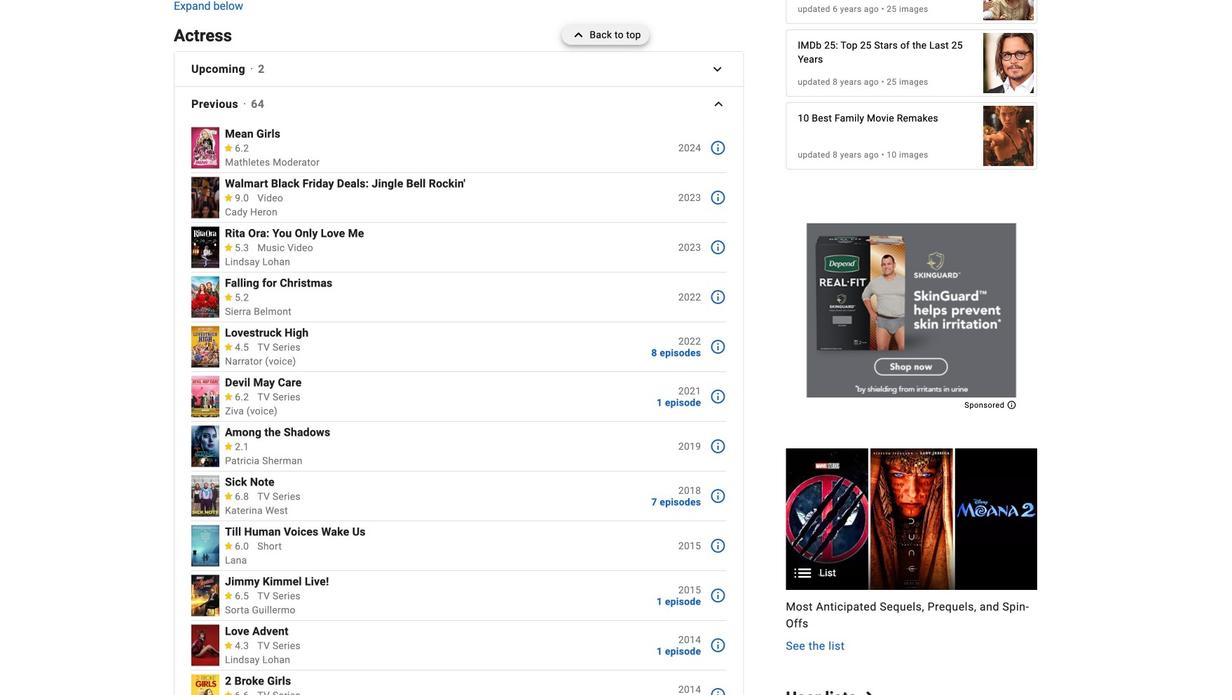 Task type: describe. For each thing, give the bounding box(es) containing it.
star inline image for kat dennings and beth behrs in 2 broke girls (2011) icon
[[224, 691, 233, 695]]

kat dennings and beth behrs in 2 broke girls (2011) image
[[191, 675, 219, 695]]

star inline image for rita ora in rita ora: you only love me (2023) image
[[224, 244, 233, 251]]

tim meadows, tina fey, christopher briney, reneé rapp, jaquel spivey, angourie rice, bebe wood, avantika, and auli'i cravalho in mean girls (2024) image
[[191, 127, 219, 169]]

lacey chabert, lindsay lohan, and amanda seyfried in walmart black friday deals: jingle bell rockin' (2023) image
[[191, 177, 219, 218]]

4 star inline image from the top
[[224, 443, 233, 450]]

star inline image for nick frost, rupert grint, and lindsay lohan in sick note (2017) image
[[224, 492, 233, 500]]

more image for kendall jenner in love advent (2011) image's star inline icon
[[710, 637, 726, 654]]

jeremy sumpter in peter pan (2003) image
[[984, 99, 1034, 173]]

rita ora in rita ora: you only love me (2023) image
[[191, 227, 219, 268]]

more image for star inline image corresponding to lacey chabert, lindsay lohan, and amanda seyfried in walmart black friday deals: jingle bell rockin' (2023) image
[[710, 189, 726, 206]]

more image for lovestruck high (2022) image
[[710, 339, 726, 355]]

2 star inline image from the top
[[224, 293, 233, 301]]

johnny depp image
[[984, 26, 1034, 101]]

lindsay lohan, jordan weller, and casie chegwidden in till human voices wake us (2015) image
[[191, 525, 219, 567]]

more image for jimmy kimmel in jimmy kimmel live! (2003) image
[[710, 588, 726, 604]]

nick frost, rupert grint, and lindsay lohan in sick note (2017) image
[[191, 476, 219, 517]]

expand less image
[[570, 25, 590, 45]]

1 more image from the top
[[710, 140, 726, 156]]

star inline image for lacey chabert, lindsay lohan, and amanda seyfried in walmart black friday deals: jingle bell rockin' (2023) image
[[224, 194, 233, 202]]

jimmy kimmel in jimmy kimmel live! (2003) image
[[191, 575, 219, 617]]

more image for rita ora in rita ora: you only love me (2023) image
[[710, 239, 726, 256]]



Task type: vqa. For each thing, say whether or not it's contained in the screenshot.
Back
no



Task type: locate. For each thing, give the bounding box(es) containing it.
star inline image right the devil may care (2021) image
[[224, 393, 233, 401]]

1 more image from the top
[[710, 239, 726, 256]]

star inline image right lindsay lohan and chord overstreet in falling for christmas (2022) image
[[224, 293, 233, 301]]

star inline image for lovestruck high (2022) image
[[224, 343, 233, 351]]

chevron right inline image
[[864, 692, 877, 695]]

star inline image
[[224, 144, 233, 152], [224, 244, 233, 251], [224, 343, 233, 351], [224, 443, 233, 450], [224, 492, 233, 500], [224, 642, 233, 650]]

lindsay lohan and chord overstreet in falling for christmas (2022) image
[[191, 277, 219, 318]]

2 more image from the top
[[710, 289, 726, 306]]

more image for the devil may care (2021) image
[[710, 388, 726, 405]]

more image for kat dennings and beth behrs in 2 broke girls (2011) icon
[[710, 687, 726, 695]]

star inline image right kendall jenner in love advent (2011) image
[[224, 642, 233, 650]]

2 more image from the top
[[710, 189, 726, 206]]

devil may care (2021) image
[[191, 376, 219, 418]]

8 more image from the top
[[710, 588, 726, 604]]

star inline image right rita ora in rita ora: you only love me (2023) image
[[224, 244, 233, 251]]

6 star inline image from the top
[[224, 691, 233, 695]]

6 star inline image from the top
[[224, 642, 233, 650]]

6 more image from the top
[[710, 488, 726, 505]]

star inline image for kendall jenner in love advent (2011) image
[[224, 642, 233, 650]]

sponsored content section
[[807, 223, 1017, 408]]

more image
[[710, 140, 726, 156], [710, 189, 726, 206], [710, 637, 726, 654]]

4 more image from the top
[[710, 388, 726, 405]]

kendall jenner in love advent (2011) image
[[191, 625, 219, 666]]

5 more image from the top
[[710, 438, 726, 455]]

star inline image right nick frost, rupert grint, and lindsay lohan in sick note (2017) image
[[224, 492, 233, 500]]

chevron right image
[[710, 96, 727, 113]]

more image for nick frost, rupert grint, and lindsay lohan in sick note (2017) image
[[710, 488, 726, 505]]

star inline image right lindsay lohan, roberto herrador, and charlotte beckett in among the shadows (2019) image
[[224, 443, 233, 450]]

5 star inline image from the top
[[224, 592, 233, 600]]

1 vertical spatial more image
[[710, 189, 726, 206]]

3 more image from the top
[[710, 637, 726, 654]]

2 star inline image from the top
[[224, 244, 233, 251]]

group
[[786, 449, 1038, 655], [786, 449, 1038, 590]]

star inline image for lindsay lohan, jordan weller, and casie chegwidden in till human voices wake us (2015) image
[[224, 542, 233, 550]]

3 more image from the top
[[710, 339, 726, 355]]

3 star inline image from the top
[[224, 393, 233, 401]]

1 star inline image from the top
[[224, 144, 233, 152]]

more image for lindsay lohan and chord overstreet in falling for christmas (2022) image
[[710, 289, 726, 306]]

star inline image right lovestruck high (2022) image
[[224, 343, 233, 351]]

star inline image right lindsay lohan, jordan weller, and casie chegwidden in till human voices wake us (2015) image
[[224, 542, 233, 550]]

0 vertical spatial more image
[[710, 140, 726, 156]]

star inline image right jimmy kimmel in jimmy kimmel live! (2003) image
[[224, 592, 233, 600]]

more image
[[710, 239, 726, 256], [710, 289, 726, 306], [710, 339, 726, 355], [710, 388, 726, 405], [710, 438, 726, 455], [710, 488, 726, 505], [710, 538, 726, 555], [710, 588, 726, 604], [710, 687, 726, 695]]

star inline image right lacey chabert, lindsay lohan, and amanda seyfried in walmart black friday deals: jingle bell rockin' (2023) image
[[224, 194, 233, 202]]

2 vertical spatial more image
[[710, 637, 726, 654]]

star inline image
[[224, 194, 233, 202], [224, 293, 233, 301], [224, 393, 233, 401], [224, 542, 233, 550], [224, 592, 233, 600], [224, 691, 233, 695]]

4 star inline image from the top
[[224, 542, 233, 550]]

5 star inline image from the top
[[224, 492, 233, 500]]

more image for lindsay lohan, roberto herrador, and charlotte beckett in among the shadows (2019) image
[[710, 438, 726, 455]]

star inline image for the devil may care (2021) image
[[224, 393, 233, 401]]

3 star inline image from the top
[[224, 343, 233, 351]]

lindsay lohan, roberto herrador, and charlotte beckett in among the shadows (2019) image
[[191, 426, 219, 467]]

star inline image right kat dennings and beth behrs in 2 broke girls (2011) icon
[[224, 691, 233, 695]]

lovestruck high (2022) image
[[191, 326, 219, 368]]

chevron right image
[[709, 61, 726, 78]]

star inline image for jimmy kimmel in jimmy kimmel live! (2003) image
[[224, 592, 233, 600]]

star inline image right tim meadows, tina fey, christopher briney, reneé rapp, jaquel spivey, angourie rice, bebe wood, avantika, and auli'i cravalho in mean girls (2024) image
[[224, 144, 233, 152]]

production art image
[[786, 449, 1038, 590]]

more image for lindsay lohan, jordan weller, and casie chegwidden in till human voices wake us (2015) image
[[710, 538, 726, 555]]

7 more image from the top
[[710, 538, 726, 555]]

9 more image from the top
[[710, 687, 726, 695]]

1 star inline image from the top
[[224, 194, 233, 202]]



